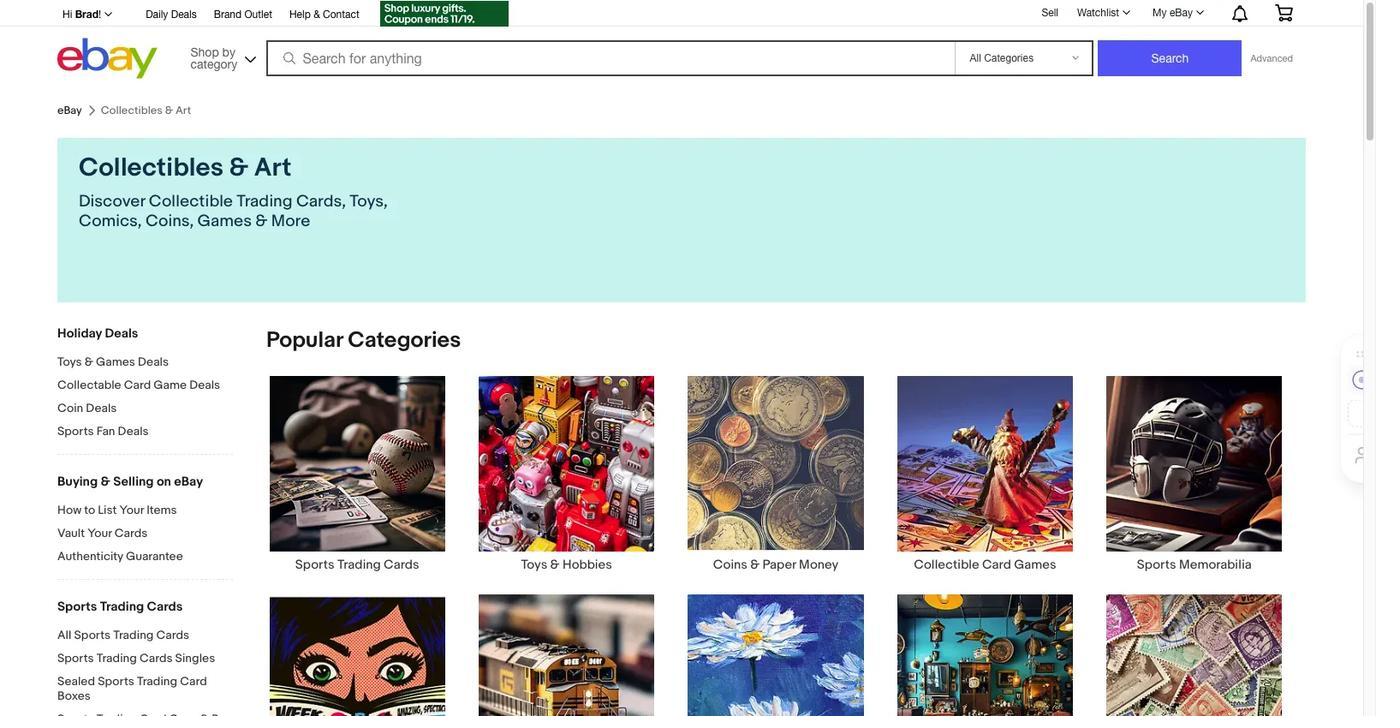 Task type: describe. For each thing, give the bounding box(es) containing it.
my
[[1153, 7, 1167, 19]]

0 vertical spatial your
[[120, 503, 144, 518]]

collectibles
[[79, 153, 224, 183]]

memorabilia
[[1180, 557, 1252, 573]]

art
[[254, 153, 292, 183]]

holiday
[[57, 326, 102, 342]]

brad
[[75, 8, 99, 21]]

account navigation
[[53, 0, 1307, 29]]

all sports trading cards link
[[57, 628, 233, 644]]

& for contact
[[314, 9, 320, 21]]

card inside toys & games deals collectable card game deals coin deals sports fan deals
[[124, 378, 151, 392]]

sports inside toys & games deals collectable card game deals coin deals sports fan deals
[[57, 424, 94, 439]]

collectable
[[57, 378, 121, 392]]

hi
[[63, 9, 72, 21]]

list
[[98, 503, 117, 518]]

& for paper
[[751, 557, 760, 573]]

toys for toys & games deals collectable card game deals coin deals sports fan deals
[[57, 355, 82, 369]]

authenticity
[[57, 549, 123, 564]]

cards,
[[296, 192, 346, 212]]

on
[[157, 474, 171, 490]]

popular categories
[[266, 327, 461, 354]]

all
[[57, 628, 72, 643]]

my ebay link
[[1144, 3, 1212, 23]]

guarantee
[[126, 549, 183, 564]]

how to list your items link
[[57, 503, 233, 519]]

deals inside account navigation
[[171, 9, 197, 21]]

shop by category
[[191, 45, 238, 71]]

toys & games deals link
[[57, 355, 233, 371]]

holiday deals
[[57, 326, 138, 342]]

all sports trading cards sports trading cards singles sealed sports trading card boxes
[[57, 628, 215, 703]]

collectible inside collectibles & art discover collectible trading cards, toys, comics, coins, games & more
[[149, 192, 233, 212]]

coins & paper money link
[[672, 375, 881, 573]]

ebay link
[[57, 104, 82, 117]]

coins & paper money
[[714, 557, 839, 573]]

comics,
[[79, 212, 142, 231]]

help & contact
[[290, 9, 360, 21]]

money
[[799, 557, 839, 573]]

shop
[[191, 45, 219, 59]]

sealed
[[57, 674, 95, 689]]

items
[[147, 503, 177, 518]]

sports trading cards inside sports trading cards link
[[295, 557, 420, 573]]

trading inside collectibles & art discover collectible trading cards, toys, comics, coins, games & more
[[237, 192, 293, 212]]

get the coupon image
[[380, 1, 509, 27]]

shop by category button
[[183, 38, 260, 75]]

buying
[[57, 474, 98, 490]]

1 horizontal spatial ebay
[[174, 474, 203, 490]]

to
[[84, 503, 95, 518]]

toys for toys & hobbies
[[521, 557, 548, 573]]

boxes
[[57, 689, 91, 703]]

& for games
[[85, 355, 93, 369]]

games inside collectibles & art discover collectible trading cards, toys, comics, coins, games & more
[[198, 212, 252, 231]]

sports trading cards singles link
[[57, 651, 233, 667]]

toys & hobbies
[[521, 557, 612, 573]]

collectible card games
[[914, 557, 1057, 573]]

& left more
[[256, 212, 268, 231]]

coin deals link
[[57, 401, 233, 417]]

collectable card game deals link
[[57, 378, 233, 394]]

brand outlet
[[214, 9, 272, 21]]

fan
[[97, 424, 115, 439]]

watchlist link
[[1068, 3, 1139, 23]]

sports memorabilia link
[[1090, 375, 1300, 573]]

contact
[[323, 9, 360, 21]]

my ebay
[[1153, 7, 1194, 19]]

daily deals
[[146, 9, 197, 21]]

toys & games deals collectable card game deals coin deals sports fan deals
[[57, 355, 220, 439]]

1 vertical spatial your
[[88, 526, 112, 541]]

2 horizontal spatial card
[[983, 557, 1012, 573]]

coins,
[[146, 212, 194, 231]]

coin
[[57, 401, 83, 416]]

categories
[[348, 327, 461, 354]]

none submit inside shop by category banner
[[1099, 40, 1243, 76]]



Task type: locate. For each thing, give the bounding box(es) containing it.
trading
[[237, 192, 293, 212], [338, 557, 381, 573], [100, 599, 144, 615], [113, 628, 154, 643], [97, 651, 137, 666], [137, 674, 177, 689]]

daily
[[146, 9, 168, 21]]

collectible inside 'collectible card games' link
[[914, 557, 980, 573]]

2 vertical spatial card
[[180, 674, 207, 689]]

ebay
[[1170, 7, 1194, 19], [57, 104, 82, 117], [174, 474, 203, 490]]

deals right daily at the top left of page
[[171, 9, 197, 21]]

1 horizontal spatial toys
[[521, 557, 548, 573]]

0 vertical spatial toys
[[57, 355, 82, 369]]

2 vertical spatial ebay
[[174, 474, 203, 490]]

cards inside how to list your items vault your cards authenticity guarantee
[[115, 526, 148, 541]]

hobbies
[[563, 557, 612, 573]]

sports
[[57, 424, 94, 439], [295, 557, 335, 573], [1138, 557, 1177, 573], [57, 599, 97, 615], [74, 628, 111, 643], [57, 651, 94, 666], [98, 674, 134, 689]]

by
[[222, 45, 236, 59]]

sports fan deals link
[[57, 424, 233, 440]]

0 horizontal spatial toys
[[57, 355, 82, 369]]

1 horizontal spatial games
[[198, 212, 252, 231]]

1 horizontal spatial collectible
[[914, 557, 980, 573]]

shop by category banner
[[53, 0, 1307, 83]]

!
[[99, 9, 101, 21]]

popular
[[266, 327, 343, 354]]

&
[[314, 9, 320, 21], [229, 153, 249, 183], [256, 212, 268, 231], [85, 355, 93, 369], [101, 474, 110, 490], [551, 557, 560, 573], [751, 557, 760, 573]]

brand
[[214, 9, 242, 21]]

sell link
[[1035, 7, 1067, 19]]

& for selling
[[101, 474, 110, 490]]

& for hobbies
[[551, 557, 560, 573]]

outlet
[[245, 9, 272, 21]]

& right help
[[314, 9, 320, 21]]

toys inside toys & games deals collectable card game deals coin deals sports fan deals
[[57, 355, 82, 369]]

daily deals link
[[146, 6, 197, 25]]

collectibles & art discover collectible trading cards, toys, comics, coins, games & more
[[79, 153, 388, 231]]

buying & selling on ebay
[[57, 474, 203, 490]]

sports trading cards link
[[253, 375, 462, 573]]

authenticity guarantee link
[[57, 549, 233, 565]]

& up the collectable
[[85, 355, 93, 369]]

your shopping cart image
[[1275, 4, 1295, 21]]

games
[[198, 212, 252, 231], [96, 355, 135, 369], [1015, 557, 1057, 573]]

deals up fan
[[86, 401, 117, 416]]

& for art
[[229, 153, 249, 183]]

& left art
[[229, 153, 249, 183]]

brand outlet link
[[214, 6, 272, 25]]

0 vertical spatial ebay
[[1170, 7, 1194, 19]]

& inside toys & games deals collectable card game deals coin deals sports fan deals
[[85, 355, 93, 369]]

2 horizontal spatial ebay
[[1170, 7, 1194, 19]]

1 vertical spatial card
[[983, 557, 1012, 573]]

help & contact link
[[290, 6, 360, 25]]

toys down holiday
[[57, 355, 82, 369]]

0 vertical spatial collectible
[[149, 192, 233, 212]]

sports trading cards
[[295, 557, 420, 573], [57, 599, 183, 615]]

2 horizontal spatial games
[[1015, 557, 1057, 573]]

0 vertical spatial games
[[198, 212, 252, 231]]

toys,
[[350, 192, 388, 212]]

vault your cards link
[[57, 526, 233, 542]]

your
[[120, 503, 144, 518], [88, 526, 112, 541]]

& inside account navigation
[[314, 9, 320, 21]]

game
[[154, 378, 187, 392]]

collectible card games link
[[881, 375, 1090, 573]]

your down list
[[88, 526, 112, 541]]

1 horizontal spatial your
[[120, 503, 144, 518]]

0 vertical spatial card
[[124, 378, 151, 392]]

how
[[57, 503, 82, 518]]

paper
[[763, 557, 797, 573]]

1 vertical spatial sports trading cards
[[57, 599, 183, 615]]

sealed sports trading card boxes link
[[57, 674, 233, 705]]

deals up collectable card game deals 'link'
[[138, 355, 169, 369]]

card
[[124, 378, 151, 392], [983, 557, 1012, 573], [180, 674, 207, 689]]

more
[[271, 212, 310, 231]]

help
[[290, 9, 311, 21]]

None submit
[[1099, 40, 1243, 76]]

coins
[[714, 557, 748, 573]]

collectible
[[149, 192, 233, 212], [914, 557, 980, 573]]

category
[[191, 57, 238, 71]]

advanced link
[[1243, 41, 1302, 75]]

Search for anything text field
[[269, 42, 952, 75]]

games for toys & games deals collectable card game deals coin deals sports fan deals
[[96, 355, 135, 369]]

0 horizontal spatial your
[[88, 526, 112, 541]]

your right list
[[120, 503, 144, 518]]

games for collectible card games
[[1015, 557, 1057, 573]]

2 vertical spatial games
[[1015, 557, 1057, 573]]

1 vertical spatial toys
[[521, 557, 548, 573]]

deals up toys & games deals link
[[105, 326, 138, 342]]

ebay inside my ebay link
[[1170, 7, 1194, 19]]

& left paper
[[751, 557, 760, 573]]

deals right game
[[189, 378, 220, 392]]

0 horizontal spatial card
[[124, 378, 151, 392]]

hi brad !
[[63, 8, 101, 21]]

toys inside toys & hobbies link
[[521, 557, 548, 573]]

toys
[[57, 355, 82, 369], [521, 557, 548, 573]]

watchlist
[[1078, 7, 1120, 19]]

0 horizontal spatial games
[[96, 355, 135, 369]]

& right buying
[[101, 474, 110, 490]]

advanced
[[1251, 53, 1294, 63]]

toys left "hobbies"
[[521, 557, 548, 573]]

1 horizontal spatial sports trading cards
[[295, 557, 420, 573]]

0 vertical spatial sports trading cards
[[295, 557, 420, 573]]

vault
[[57, 526, 85, 541]]

0 horizontal spatial collectible
[[149, 192, 233, 212]]

cards
[[115, 526, 148, 541], [384, 557, 420, 573], [147, 599, 183, 615], [156, 628, 189, 643], [140, 651, 173, 666]]

1 horizontal spatial card
[[180, 674, 207, 689]]

how to list your items vault your cards authenticity guarantee
[[57, 503, 183, 564]]

toys & hobbies link
[[462, 375, 672, 573]]

deals down coin deals link
[[118, 424, 149, 439]]

card inside the all sports trading cards sports trading cards singles sealed sports trading card boxes
[[180, 674, 207, 689]]

0 horizontal spatial ebay
[[57, 104, 82, 117]]

singles
[[175, 651, 215, 666]]

1 vertical spatial games
[[96, 355, 135, 369]]

sports memorabilia
[[1138, 557, 1252, 573]]

selling
[[113, 474, 154, 490]]

& left "hobbies"
[[551, 557, 560, 573]]

1 vertical spatial ebay
[[57, 104, 82, 117]]

discover
[[79, 192, 145, 212]]

deals
[[171, 9, 197, 21], [105, 326, 138, 342], [138, 355, 169, 369], [189, 378, 220, 392], [86, 401, 117, 416], [118, 424, 149, 439]]

1 vertical spatial collectible
[[914, 557, 980, 573]]

0 horizontal spatial sports trading cards
[[57, 599, 183, 615]]

games inside toys & games deals collectable card game deals coin deals sports fan deals
[[96, 355, 135, 369]]

sell
[[1042, 7, 1059, 19]]



Task type: vqa. For each thing, say whether or not it's contained in the screenshot.
Loose
no



